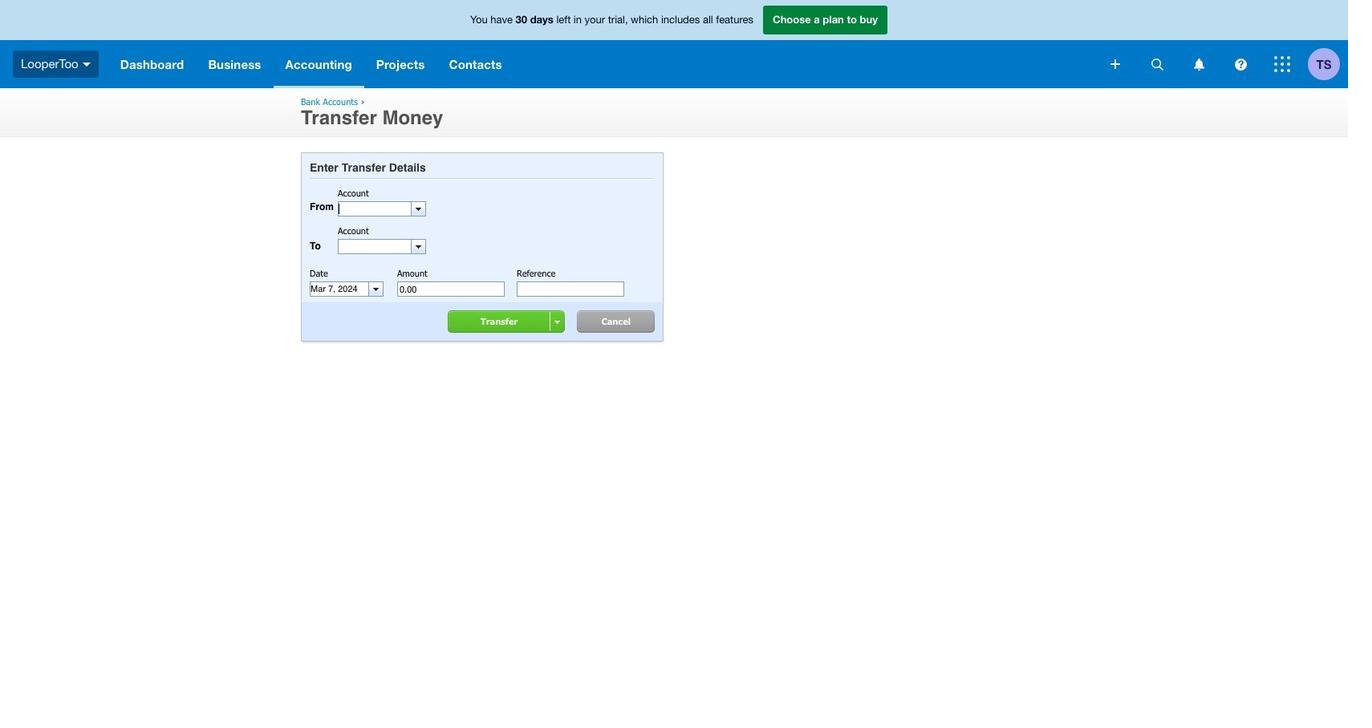 Task type: locate. For each thing, give the bounding box(es) containing it.
accounting button
[[273, 40, 364, 88]]

enter
[[310, 161, 339, 174]]

loopertoo button
[[0, 40, 108, 88]]

svg image inside loopertoo popup button
[[82, 62, 90, 66]]

account
[[338, 188, 369, 198], [338, 226, 369, 236]]

dashboard
[[120, 57, 184, 71]]

0 vertical spatial account
[[338, 188, 369, 198]]

0 horizontal spatial svg image
[[82, 62, 90, 66]]

2 horizontal spatial svg image
[[1194, 58, 1205, 70]]

account up account text box
[[338, 226, 369, 236]]

date
[[310, 268, 328, 279]]

bank
[[301, 96, 320, 107]]

2 horizontal spatial svg image
[[1275, 56, 1291, 72]]

account up account text field
[[338, 188, 369, 198]]

0 vertical spatial transfer
[[301, 107, 377, 129]]

features
[[716, 14, 754, 26]]

2 vertical spatial transfer
[[481, 317, 518, 327]]

transfer inside bank accounts › transfer money
[[301, 107, 377, 129]]

accounts
[[323, 96, 358, 107]]

contacts button
[[437, 40, 514, 88]]

includes
[[661, 14, 700, 26]]

svg image
[[1152, 58, 1164, 70], [1194, 58, 1205, 70], [1111, 59, 1121, 69]]

projects
[[376, 57, 425, 71]]

plan
[[823, 13, 844, 26]]

2 account from the top
[[338, 226, 369, 236]]

days
[[530, 13, 554, 26]]

reference
[[517, 268, 556, 279]]

›
[[361, 96, 365, 107]]

choose
[[773, 13, 811, 26]]

accounting
[[285, 57, 352, 71]]

transfer
[[301, 107, 377, 129], [342, 161, 386, 174], [481, 317, 518, 327]]

a
[[814, 13, 820, 26]]

transfer link
[[457, 311, 550, 333]]

from
[[310, 202, 334, 213]]

left
[[557, 14, 571, 26]]

loopertoo
[[21, 57, 78, 70]]

your
[[585, 14, 605, 26]]

Account text field
[[339, 203, 411, 216]]

30
[[516, 13, 528, 26]]

1 account from the top
[[338, 188, 369, 198]]

Account text field
[[339, 240, 411, 254]]

1 vertical spatial transfer
[[342, 161, 386, 174]]

svg image
[[1275, 56, 1291, 72], [1235, 58, 1247, 70], [82, 62, 90, 66]]

in
[[574, 14, 582, 26]]

banner
[[0, 0, 1349, 88]]

1 vertical spatial account
[[338, 226, 369, 236]]

you
[[470, 14, 488, 26]]

all
[[703, 14, 713, 26]]

bank accounts › transfer money
[[301, 96, 443, 129]]

Amount text field
[[397, 282, 505, 297]]

amount
[[397, 268, 428, 279]]



Task type: vqa. For each thing, say whether or not it's contained in the screenshot.
the left svg icon
yes



Task type: describe. For each thing, give the bounding box(es) containing it.
dashboard link
[[108, 40, 196, 88]]

details
[[389, 161, 426, 174]]

to
[[847, 13, 857, 26]]

ts
[[1317, 57, 1332, 71]]

business
[[208, 57, 261, 71]]

account for account text box
[[338, 226, 369, 236]]

Reference text field
[[517, 282, 625, 297]]

projects button
[[364, 40, 437, 88]]

money
[[382, 107, 443, 129]]

business button
[[196, 40, 273, 88]]

1 horizontal spatial svg image
[[1152, 58, 1164, 70]]

have
[[491, 14, 513, 26]]

to
[[310, 241, 321, 252]]

account for account text field
[[338, 188, 369, 198]]

contacts
[[449, 57, 502, 71]]

trial,
[[608, 14, 628, 26]]

bank accounts link
[[301, 96, 358, 107]]

choose a plan to buy
[[773, 13, 878, 26]]

buy
[[860, 13, 878, 26]]

banner containing ts
[[0, 0, 1349, 88]]

cancel
[[602, 317, 631, 327]]

0 horizontal spatial svg image
[[1111, 59, 1121, 69]]

enter transfer details
[[310, 161, 426, 174]]

cancel link
[[583, 311, 655, 333]]

1 horizontal spatial svg image
[[1235, 58, 1247, 70]]

which
[[631, 14, 659, 26]]

you have 30 days left in your trial, which includes all features
[[470, 13, 754, 26]]

Date text field
[[311, 283, 364, 296]]

ts button
[[1309, 40, 1349, 88]]



